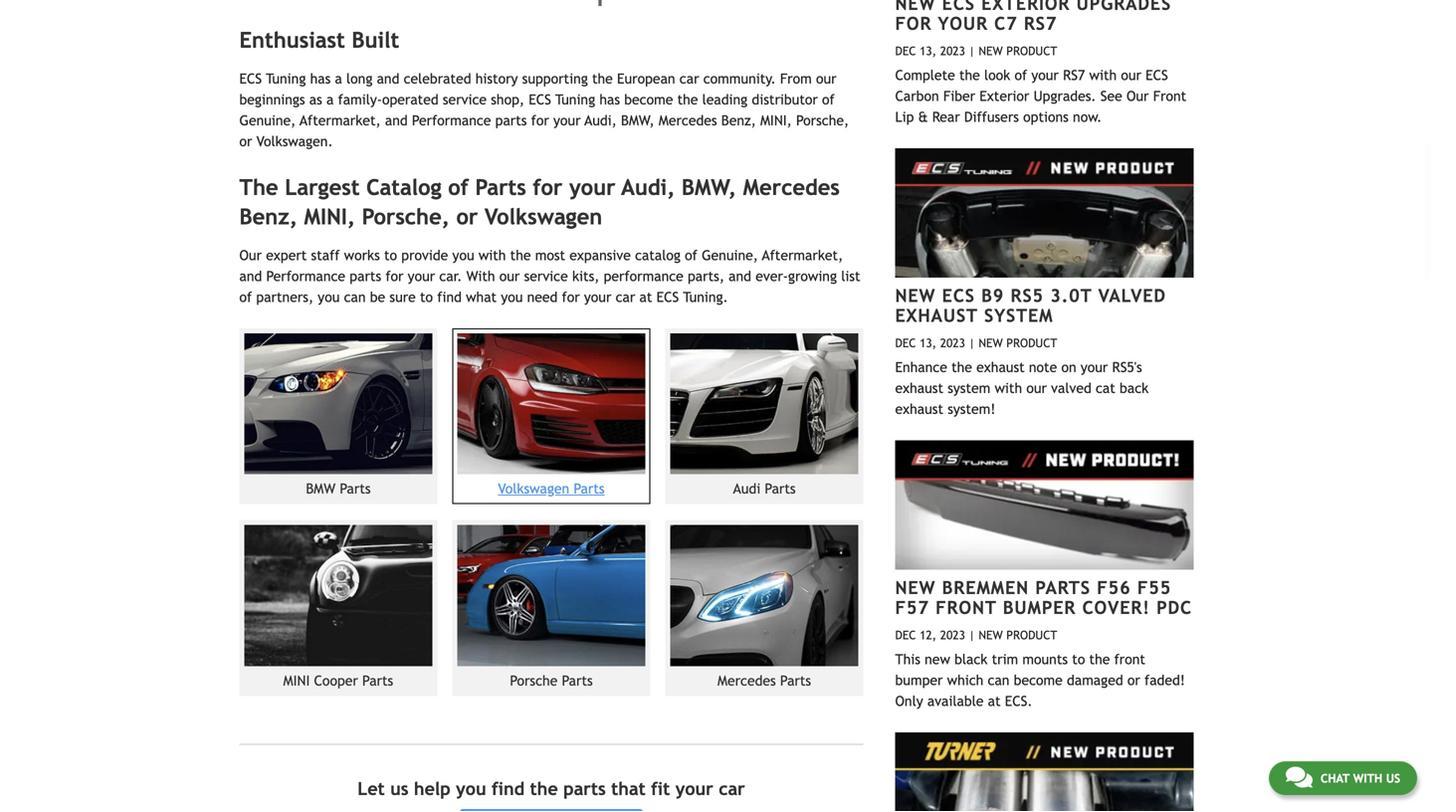 Task type: locate. For each thing, give the bounding box(es) containing it.
1 horizontal spatial tuning
[[556, 92, 595, 107]]

our right from at the top of page
[[816, 71, 837, 87]]

at left ecs.
[[988, 693, 1001, 709]]

0 vertical spatial bmw,
[[621, 112, 655, 128]]

audi,
[[585, 112, 617, 128], [622, 175, 675, 200]]

exterior up look
[[982, 0, 1071, 14]]

rs5
[[1011, 285, 1044, 306]]

for down supporting
[[531, 112, 549, 128]]

of inside new ecs exterior upgrades for your c7 rs7 dec 13, 2023 | new product complete the look of your rs7 with our ecs carbon fiber exterior upgrades. see our front lip & rear diffusers options now.
[[1015, 67, 1028, 83]]

1 vertical spatial find
[[492, 779, 525, 799]]

at down performance
[[640, 289, 653, 305]]

front
[[1154, 88, 1187, 104], [936, 597, 997, 618]]

new up trim
[[979, 628, 1003, 642]]

has up as at the left
[[310, 71, 331, 87]]

of inside ecs tuning has a long and celebrated history supporting the european car community. from our beginnings as a family-operated service shop, ecs tuning has become the leading distributor of genuine, aftermarket, and performance parts for your audi, bmw, mercedes benz, mini, porsche, or volkswagen.
[[822, 92, 835, 107]]

or up with
[[456, 204, 478, 230]]

comments image
[[1286, 766, 1313, 790]]

or up the
[[239, 133, 252, 149]]

1 vertical spatial tuning
[[556, 92, 595, 107]]

| down your
[[969, 44, 975, 58]]

can down trim
[[988, 672, 1010, 688]]

with inside the our expert staff works to provide you with the most expansive catalog of genuine, aftermarket, and performance parts for your car. with our service kits, performance parts, and ever-growing list of partners, you can be sure to find what you need for your car at ecs tuning.
[[479, 247, 506, 263]]

of
[[1015, 67, 1028, 83], [822, 92, 835, 107], [448, 175, 469, 200], [685, 247, 698, 263], [239, 289, 252, 305]]

our expert staff works to provide you with the most expansive catalog of genuine, aftermarket, and performance parts for your car. with our service kits, performance parts, and ever-growing list of partners, you can be sure to find what you need for your car at ecs tuning.
[[239, 247, 861, 305]]

1 horizontal spatial bmw,
[[682, 175, 737, 200]]

mercedes
[[659, 112, 717, 128], [743, 175, 840, 200], [718, 673, 776, 689]]

exterior down look
[[980, 88, 1030, 104]]

1 vertical spatial aftermarket,
[[762, 247, 844, 263]]

| inside new ecs exterior upgrades for your c7 rs7 dec 13, 2023 | new product complete the look of your rs7 with our ecs carbon fiber exterior upgrades. see our front lip & rear diffusers options now.
[[969, 44, 975, 58]]

car right european
[[680, 71, 699, 87]]

1 vertical spatial at
[[988, 693, 1001, 709]]

to
[[384, 247, 397, 263], [420, 289, 433, 305], [1073, 651, 1086, 667]]

mini
[[283, 673, 310, 689]]

0 vertical spatial car
[[680, 71, 699, 87]]

ecs left b9
[[943, 285, 976, 306]]

service down celebrated
[[443, 92, 487, 107]]

new
[[896, 0, 936, 14], [979, 44, 1003, 58], [979, 336, 1003, 350], [979, 628, 1003, 642]]

your up expansive
[[569, 175, 616, 200]]

parts down works
[[350, 268, 381, 284]]

new inside new bremmen parts f56 f55 f57  front bumper cover! pdc
[[896, 577, 936, 598]]

0 vertical spatial benz,
[[722, 112, 756, 128]]

0 horizontal spatial or
[[239, 133, 252, 149]]

pdc
[[1157, 597, 1193, 618]]

0 vertical spatial a
[[335, 71, 342, 87]]

0 horizontal spatial benz,
[[239, 204, 298, 230]]

a right as at the left
[[327, 92, 334, 107]]

mercedes inside the largest catalog of parts for your audi, bmw, mercedes benz, mini, porsche, or volkswagen
[[743, 175, 840, 200]]

0 vertical spatial product
[[1007, 44, 1058, 58]]

product inside the dec 13, 2023 | new product enhance the exhaust note on your rs5's exhaust system with our valved cat back exhaust system!
[[1007, 336, 1058, 350]]

0 horizontal spatial service
[[443, 92, 487, 107]]

12,
[[920, 628, 937, 642]]

the inside the our expert staff works to provide you with the most expansive catalog of genuine, aftermarket, and performance parts for your car. with our service kits, performance parts, and ever-growing list of partners, you can be sure to find what you need for your car at ecs tuning.
[[510, 247, 531, 263]]

valved
[[1052, 380, 1092, 396]]

ecs inside new ecs b9 rs5 3.0t valved exhaust system
[[943, 285, 976, 306]]

0 vertical spatial or
[[239, 133, 252, 149]]

1 vertical spatial 13,
[[920, 336, 937, 350]]

1 horizontal spatial front
[[1154, 88, 1187, 104]]

0 horizontal spatial bmw,
[[621, 112, 655, 128]]

product up mounts
[[1007, 628, 1058, 642]]

1 vertical spatial or
[[456, 204, 478, 230]]

and
[[377, 71, 400, 87], [385, 112, 408, 128], [239, 268, 262, 284], [729, 268, 752, 284]]

with inside new ecs exterior upgrades for your c7 rs7 dec 13, 2023 | new product complete the look of your rs7 with our ecs carbon fiber exterior upgrades. see our front lip & rear diffusers options now.
[[1090, 67, 1117, 83]]

| for bremmen
[[969, 628, 975, 642]]

and left ever-
[[729, 268, 752, 284]]

3 dec from the top
[[896, 628, 916, 642]]

with right the system
[[995, 380, 1023, 396]]

0 vertical spatial mini,
[[761, 112, 792, 128]]

2 vertical spatial product
[[1007, 628, 1058, 642]]

most
[[535, 247, 566, 263]]

0 horizontal spatial porsche,
[[362, 204, 450, 230]]

shop,
[[491, 92, 525, 107]]

performance down expert at the left
[[266, 268, 346, 284]]

with up with
[[479, 247, 506, 263]]

1 vertical spatial dec
[[896, 336, 916, 350]]

0 vertical spatial our
[[1127, 88, 1149, 104]]

2 dec from the top
[[896, 336, 916, 350]]

new up 12,
[[896, 577, 936, 598]]

0 horizontal spatial rs7
[[1024, 13, 1058, 34]]

front right see
[[1154, 88, 1187, 104]]

0 vertical spatial mercedes
[[659, 112, 717, 128]]

dec down for
[[896, 44, 916, 58]]

can inside the our expert staff works to provide you with the most expansive catalog of genuine, aftermarket, and performance parts for your car. with our service kits, performance parts, and ever-growing list of partners, you can be sure to find what you need for your car at ecs tuning.
[[344, 289, 366, 305]]

the inside "dec 12, 2023 | new product this new black trim mounts to the front bumper which can become damaged or faded! only available at ecs."
[[1090, 651, 1111, 667]]

porsche, down catalog
[[362, 204, 450, 230]]

2023 inside "dec 12, 2023 | new product this new black trim mounts to the front bumper which can become damaged or faded! only available at ecs."
[[941, 628, 966, 642]]

2 vertical spatial car
[[719, 779, 745, 799]]

find
[[437, 289, 462, 305], [492, 779, 525, 799]]

1 vertical spatial volkswagen
[[498, 481, 570, 497]]

has
[[310, 71, 331, 87], [600, 92, 620, 107]]

audi
[[733, 481, 761, 497]]

chat with us link
[[1269, 762, 1418, 796]]

the left most
[[510, 247, 531, 263]]

aftermarket, inside ecs tuning has a long and celebrated history supporting the european car community. from our beginnings as a family-operated service shop, ecs tuning has become the leading distributor of genuine, aftermarket, and performance parts for your audi, bmw, mercedes benz, mini, porsche, or volkswagen.
[[300, 112, 381, 128]]

enhance
[[896, 359, 948, 375]]

tuning up beginnings
[[266, 71, 306, 87]]

new inside new ecs b9 rs5 3.0t valved exhaust system
[[896, 285, 936, 306]]

13, up enhance
[[920, 336, 937, 350]]

audi, inside the largest catalog of parts for your audi, bmw, mercedes benz, mini, porsche, or volkswagen
[[622, 175, 675, 200]]

the up fiber
[[960, 67, 981, 83]]

2 product from the top
[[1007, 336, 1058, 350]]

1 horizontal spatial aftermarket,
[[762, 247, 844, 263]]

0 vertical spatial performance
[[412, 112, 491, 128]]

dec left 12,
[[896, 628, 916, 642]]

2 vertical spatial to
[[1073, 651, 1086, 667]]

1 horizontal spatial porsche,
[[797, 112, 849, 128]]

3.0t
[[1051, 285, 1093, 306]]

us
[[1387, 772, 1401, 786]]

of inside the largest catalog of parts for your audi, bmw, mercedes benz, mini, porsche, or volkswagen
[[448, 175, 469, 200]]

2 horizontal spatial or
[[1128, 672, 1141, 688]]

0 vertical spatial new
[[896, 285, 936, 306]]

|
[[969, 44, 975, 58], [969, 336, 975, 350], [969, 628, 975, 642]]

car inside the our expert staff works to provide you with the most expansive catalog of genuine, aftermarket, and performance parts for your car. with our service kits, performance parts, and ever-growing list of partners, you can be sure to find what you need for your car at ecs tuning.
[[616, 289, 636, 305]]

parts inside "link"
[[362, 673, 393, 689]]

find down the car.
[[437, 289, 462, 305]]

car down performance
[[616, 289, 636, 305]]

2023 inside the dec 13, 2023 | new product enhance the exhaust note on your rs5's exhaust system with our valved cat back exhaust system!
[[941, 336, 966, 350]]

2 2023 from the top
[[941, 336, 966, 350]]

1 vertical spatial genuine,
[[702, 247, 759, 263]]

benz, down the
[[239, 204, 298, 230]]

dec inside the dec 13, 2023 | new product enhance the exhaust note on your rs5's exhaust system with our valved cat back exhaust system!
[[896, 336, 916, 350]]

mini, inside ecs tuning has a long and celebrated history supporting the european car community. from our beginnings as a family-operated service shop, ecs tuning has become the leading distributor of genuine, aftermarket, and performance parts for your audi, bmw, mercedes benz, mini, porsche, or volkswagen.
[[761, 112, 792, 128]]

look
[[985, 67, 1011, 83]]

0 horizontal spatial front
[[936, 597, 997, 618]]

parts
[[495, 112, 527, 128], [350, 268, 381, 284], [564, 779, 606, 799]]

front up 12,
[[936, 597, 997, 618]]

product
[[1007, 44, 1058, 58], [1007, 336, 1058, 350], [1007, 628, 1058, 642]]

porsche, down distributor
[[797, 112, 849, 128]]

ecs tuning has a long and celebrated history supporting the european car community. from our beginnings as a family-operated service shop, ecs tuning has become the leading distributor of genuine, aftermarket, and performance parts for your audi, bmw, mercedes benz, mini, porsche, or volkswagen.
[[239, 71, 849, 149]]

and right long
[[377, 71, 400, 87]]

for up most
[[533, 175, 563, 200]]

2 new from the top
[[896, 577, 936, 598]]

1 vertical spatial product
[[1007, 336, 1058, 350]]

2023 down your
[[941, 44, 966, 58]]

0 vertical spatial can
[[344, 289, 366, 305]]

and down operated
[[385, 112, 408, 128]]

1 vertical spatial performance
[[266, 268, 346, 284]]

product down new ecs exterior upgrades for your c7 rs7 link
[[1007, 44, 1058, 58]]

2 horizontal spatial to
[[1073, 651, 1086, 667]]

car
[[680, 71, 699, 87], [616, 289, 636, 305], [719, 779, 745, 799]]

1 vertical spatial |
[[969, 336, 975, 350]]

you down staff
[[318, 289, 340, 305]]

become down european
[[624, 92, 673, 107]]

0 horizontal spatial to
[[384, 247, 397, 263]]

your inside the dec 13, 2023 | new product enhance the exhaust note on your rs5's exhaust system with our valved cat back exhaust system!
[[1081, 359, 1108, 375]]

you
[[453, 247, 475, 263], [318, 289, 340, 305], [501, 289, 523, 305], [456, 779, 486, 799]]

ecs down upgrades
[[1146, 67, 1169, 83]]

enthusiast
[[239, 28, 345, 53]]

0 horizontal spatial audi,
[[585, 112, 617, 128]]

genuine, up parts,
[[702, 247, 759, 263]]

2023 down exhaust on the right
[[941, 336, 966, 350]]

the up the system
[[952, 359, 973, 375]]

our up see
[[1121, 67, 1142, 83]]

1 dec from the top
[[896, 44, 916, 58]]

0 horizontal spatial tuning
[[266, 71, 306, 87]]

has down european
[[600, 92, 620, 107]]

1 vertical spatial our
[[239, 247, 262, 263]]

rs7 right 'c7'
[[1024, 13, 1058, 34]]

ecs
[[943, 0, 976, 14], [1146, 67, 1169, 83], [239, 71, 262, 87], [529, 92, 551, 107], [943, 285, 976, 306], [657, 289, 679, 305]]

audi, down supporting
[[585, 112, 617, 128]]

new for exhaust
[[896, 285, 936, 306]]

3 product from the top
[[1007, 628, 1058, 642]]

new inside the dec 13, 2023 | new product enhance the exhaust note on your rs5's exhaust system with our valved cat back exhaust system!
[[979, 336, 1003, 350]]

with left us
[[1354, 772, 1383, 786]]

see
[[1101, 88, 1123, 104]]

mini, down largest
[[304, 204, 355, 230]]

catalog
[[366, 175, 442, 200]]

1 vertical spatial to
[[420, 289, 433, 305]]

diffusers
[[965, 109, 1019, 125]]

rs7
[[1024, 13, 1058, 34], [1063, 67, 1086, 83]]

of up parts,
[[685, 247, 698, 263]]

new bremmen parts f56 f55 f57  front bumper cover! pdc
[[896, 577, 1193, 618]]

3 | from the top
[[969, 628, 975, 642]]

for inside ecs tuning has a long and celebrated history supporting the european car community. from our beginnings as a family-operated service shop, ecs tuning has become the leading distributor of genuine, aftermarket, and performance parts for your audi, bmw, mercedes benz, mini, porsche, or volkswagen.
[[531, 112, 549, 128]]

cat
[[1096, 380, 1116, 396]]

of right catalog
[[448, 175, 469, 200]]

0 horizontal spatial parts
[[350, 268, 381, 284]]

1 vertical spatial service
[[524, 268, 568, 284]]

to up 'damaged'
[[1073, 651, 1086, 667]]

0 horizontal spatial at
[[640, 289, 653, 305]]

1 horizontal spatial or
[[456, 204, 478, 230]]

celebrated
[[404, 71, 471, 87]]

0 horizontal spatial has
[[310, 71, 331, 87]]

2 vertical spatial parts
[[564, 779, 606, 799]]

our inside the our expert staff works to provide you with the most expansive catalog of genuine, aftermarket, and performance parts for your car. with our service kits, performance parts, and ever-growing list of partners, you can be sure to find what you need for your car at ecs tuning.
[[239, 247, 262, 263]]

1 vertical spatial parts
[[350, 268, 381, 284]]

exterior
[[982, 0, 1071, 14], [980, 88, 1030, 104]]

1 vertical spatial has
[[600, 92, 620, 107]]

| inside the dec 13, 2023 | new product enhance the exhaust note on your rs5's exhaust system with our valved cat back exhaust system!
[[969, 336, 975, 350]]

1 vertical spatial porsche,
[[362, 204, 450, 230]]

mini cooper parts
[[283, 673, 393, 689]]

0 vertical spatial audi,
[[585, 112, 617, 128]]

bmw, down european
[[621, 112, 655, 128]]

our
[[1121, 67, 1142, 83], [816, 71, 837, 87], [500, 268, 520, 284], [1027, 380, 1047, 396]]

tuning
[[266, 71, 306, 87], [556, 92, 595, 107]]

which
[[948, 672, 984, 688]]

dec
[[896, 44, 916, 58], [896, 336, 916, 350], [896, 628, 916, 642]]

1 2023 from the top
[[941, 44, 966, 58]]

1 horizontal spatial benz,
[[722, 112, 756, 128]]

2 vertical spatial mercedes
[[718, 673, 776, 689]]

3 2023 from the top
[[941, 628, 966, 642]]

bremmen
[[943, 577, 1030, 598]]

b9
[[982, 285, 1005, 306]]

new up look
[[979, 44, 1003, 58]]

your up cat
[[1081, 359, 1108, 375]]

the left that
[[530, 779, 558, 799]]

the up 'damaged'
[[1090, 651, 1111, 667]]

0 horizontal spatial genuine,
[[239, 112, 296, 128]]

0 vertical spatial genuine,
[[239, 112, 296, 128]]

0 vertical spatial front
[[1154, 88, 1187, 104]]

our inside new ecs exterior upgrades for your c7 rs7 dec 13, 2023 | new product complete the look of your rs7 with our ecs carbon fiber exterior upgrades. see our front lip & rear diffusers options now.
[[1121, 67, 1142, 83]]

1 13, from the top
[[920, 44, 937, 58]]

product inside new ecs exterior upgrades for your c7 rs7 dec 13, 2023 | new product complete the look of your rs7 with our ecs carbon fiber exterior upgrades. see our front lip & rear diffusers options now.
[[1007, 44, 1058, 58]]

0 horizontal spatial a
[[327, 92, 334, 107]]

new down system
[[979, 336, 1003, 350]]

to inside "dec 12, 2023 | new product this new black trim mounts to the front bumper which can become damaged or faded! only available at ecs."
[[1073, 651, 1086, 667]]

our right see
[[1127, 88, 1149, 104]]

0 horizontal spatial our
[[239, 247, 262, 263]]

tuning.
[[683, 289, 728, 305]]

1 horizontal spatial can
[[988, 672, 1010, 688]]

1 vertical spatial new
[[896, 577, 936, 598]]

2 | from the top
[[969, 336, 975, 350]]

to right works
[[384, 247, 397, 263]]

with up see
[[1090, 67, 1117, 83]]

1 new from the top
[[896, 285, 936, 306]]

aftermarket, up growing
[[762, 247, 844, 263]]

f55
[[1138, 577, 1172, 598]]

1 horizontal spatial to
[[420, 289, 433, 305]]

0 horizontal spatial mini,
[[304, 204, 355, 230]]

bmw, up parts,
[[682, 175, 737, 200]]

car right fit
[[719, 779, 745, 799]]

product up note
[[1007, 336, 1058, 350]]

become down mounts
[[1014, 672, 1063, 688]]

2 13, from the top
[[920, 336, 937, 350]]

dec inside "dec 12, 2023 | new product this new black trim mounts to the front bumper which can become damaged or faded! only available at ecs."
[[896, 628, 916, 642]]

can left the be
[[344, 289, 366, 305]]

the left leading
[[678, 92, 698, 107]]

at
[[640, 289, 653, 305], [988, 693, 1001, 709]]

0 horizontal spatial car
[[616, 289, 636, 305]]

1 horizontal spatial genuine,
[[702, 247, 759, 263]]

or inside "dec 12, 2023 | new product this new black trim mounts to the front bumper which can become damaged or faded! only available at ecs."
[[1128, 672, 1141, 688]]

exhaust
[[977, 359, 1025, 375], [896, 380, 944, 396], [896, 401, 944, 417]]

0 vertical spatial parts
[[495, 112, 527, 128]]

parts
[[475, 175, 526, 200], [340, 481, 371, 497], [574, 481, 605, 497], [765, 481, 796, 497], [1036, 577, 1091, 598], [362, 673, 393, 689], [562, 673, 593, 689], [780, 673, 812, 689]]

built
[[352, 28, 399, 53]]

genuine, down beginnings
[[239, 112, 296, 128]]

parts left that
[[564, 779, 606, 799]]

you right help
[[456, 779, 486, 799]]

1 vertical spatial car
[[616, 289, 636, 305]]

2023 inside new ecs exterior upgrades for your c7 rs7 dec 13, 2023 | new product complete the look of your rs7 with our ecs carbon fiber exterior upgrades. see our front lip & rear diffusers options now.
[[941, 44, 966, 58]]

of right look
[[1015, 67, 1028, 83]]

find right help
[[492, 779, 525, 799]]

bmw,
[[621, 112, 655, 128], [682, 175, 737, 200]]

distributor
[[752, 92, 818, 107]]

| down exhaust on the right
[[969, 336, 975, 350]]

with inside the dec 13, 2023 | new product enhance the exhaust note on your rs5's exhaust system with our valved cat back exhaust system!
[[995, 380, 1023, 396]]

to right sure
[[420, 289, 433, 305]]

1 horizontal spatial become
[[1014, 672, 1063, 688]]

new turner e36 m3 lightweight performance exhaust image
[[896, 733, 1194, 811]]

1 vertical spatial front
[[936, 597, 997, 618]]

aftermarket,
[[300, 112, 381, 128], [762, 247, 844, 263]]

&
[[919, 109, 928, 125]]

c7
[[995, 13, 1018, 34]]

2 vertical spatial 2023
[[941, 628, 966, 642]]

0 horizontal spatial find
[[437, 289, 462, 305]]

13, inside new ecs exterior upgrades for your c7 rs7 dec 13, 2023 | new product complete the look of your rs7 with our ecs carbon fiber exterior upgrades. see our front lip & rear diffusers options now.
[[920, 44, 937, 58]]

benz, down leading
[[722, 112, 756, 128]]

0 horizontal spatial can
[[344, 289, 366, 305]]

0 vertical spatial |
[[969, 44, 975, 58]]

new left your
[[896, 0, 936, 14]]

product for b9
[[1007, 336, 1058, 350]]

your up upgrades. on the right of page
[[1032, 67, 1059, 83]]

1 vertical spatial exhaust
[[896, 380, 944, 396]]

1 | from the top
[[969, 44, 975, 58]]

rs5's
[[1113, 359, 1143, 375]]

1 product from the top
[[1007, 44, 1058, 58]]

1 horizontal spatial mini,
[[761, 112, 792, 128]]

your right fit
[[676, 779, 714, 799]]

| inside "dec 12, 2023 | new product this new black trim mounts to the front bumper which can become damaged or faded! only available at ecs."
[[969, 628, 975, 642]]

tuning down supporting
[[556, 92, 595, 107]]

benz,
[[722, 112, 756, 128], [239, 204, 298, 230]]

your
[[1032, 67, 1059, 83], [554, 112, 581, 128], [569, 175, 616, 200], [408, 268, 435, 284], [584, 289, 612, 305], [1081, 359, 1108, 375], [676, 779, 714, 799]]

0 vertical spatial 2023
[[941, 44, 966, 58]]

0 vertical spatial volkswagen
[[485, 204, 603, 230]]

or inside the largest catalog of parts for your audi, bmw, mercedes benz, mini, porsche, or volkswagen
[[456, 204, 478, 230]]

ecs right for
[[943, 0, 976, 14]]

bmw, inside ecs tuning has a long and celebrated history supporting the european car community. from our beginnings as a family-operated service shop, ecs tuning has become the leading distributor of genuine, aftermarket, and performance parts for your audi, bmw, mercedes benz, mini, porsche, or volkswagen.
[[621, 112, 655, 128]]

product inside "dec 12, 2023 | new product this new black trim mounts to the front bumper which can become damaged or faded! only available at ecs."
[[1007, 628, 1058, 642]]

bumper
[[1003, 597, 1077, 618]]

1 vertical spatial mercedes
[[743, 175, 840, 200]]

aftermarket, down family- on the left top of page
[[300, 112, 381, 128]]

0 vertical spatial dec
[[896, 44, 916, 58]]

ecs down performance
[[657, 289, 679, 305]]

porsche parts
[[510, 673, 593, 689]]

or
[[239, 133, 252, 149], [456, 204, 478, 230], [1128, 672, 1141, 688]]

0 vertical spatial porsche,
[[797, 112, 849, 128]]

of right distributor
[[822, 92, 835, 107]]

13, inside the dec 13, 2023 | new product enhance the exhaust note on your rs5's exhaust system with our valved cat back exhaust system!
[[920, 336, 937, 350]]

2 horizontal spatial car
[[719, 779, 745, 799]]

mini,
[[761, 112, 792, 128], [304, 204, 355, 230]]

2023 for bremmen
[[941, 628, 966, 642]]

our inside the our expert staff works to provide you with the most expansive catalog of genuine, aftermarket, and performance parts for your car. with our service kits, performance parts, and ever-growing list of partners, you can be sure to find what you need for your car at ecs tuning.
[[500, 268, 520, 284]]

1 vertical spatial become
[[1014, 672, 1063, 688]]

1 horizontal spatial our
[[1127, 88, 1149, 104]]

our down note
[[1027, 380, 1047, 396]]

that
[[611, 779, 646, 799]]

1 vertical spatial mini,
[[304, 204, 355, 230]]

our left expert at the left
[[239, 247, 262, 263]]

audi parts link
[[666, 328, 864, 504]]

provide
[[402, 247, 448, 263]]

1 vertical spatial a
[[327, 92, 334, 107]]

a left long
[[335, 71, 342, 87]]

0 vertical spatial service
[[443, 92, 487, 107]]



Task type: describe. For each thing, give the bounding box(es) containing it.
1 vertical spatial rs7
[[1063, 67, 1086, 83]]

your down kits, at top
[[584, 289, 612, 305]]

ecs inside the our expert staff works to provide you with the most expansive catalog of genuine, aftermarket, and performance parts for your car. with our service kits, performance parts, and ever-growing list of partners, you can be sure to find what you need for your car at ecs tuning.
[[657, 289, 679, 305]]

your inside new ecs exterior upgrades for your c7 rs7 dec 13, 2023 | new product complete the look of your rs7 with our ecs carbon fiber exterior upgrades. see our front lip & rear diffusers options now.
[[1032, 67, 1059, 83]]

audi, inside ecs tuning has a long and celebrated history supporting the european car community. from our beginnings as a family-operated service shop, ecs tuning has become the leading distributor of genuine, aftermarket, and performance parts for your audi, bmw, mercedes benz, mini, porsche, or volkswagen.
[[585, 112, 617, 128]]

leading
[[703, 92, 748, 107]]

dec for new bremmen parts f56 f55 f57  front bumper cover! pdc
[[896, 628, 916, 642]]

new for front
[[896, 577, 936, 598]]

cover!
[[1083, 597, 1151, 618]]

find inside the our expert staff works to provide you with the most expansive catalog of genuine, aftermarket, and performance parts for your car. with our service kits, performance parts, and ever-growing list of partners, you can be sure to find what you need for your car at ecs tuning.
[[437, 289, 462, 305]]

porsche
[[510, 673, 558, 689]]

can inside "dec 12, 2023 | new product this new black trim mounts to the front bumper which can become damaged or faded! only available at ecs."
[[988, 672, 1010, 688]]

1 horizontal spatial find
[[492, 779, 525, 799]]

the
[[239, 175, 278, 200]]

available
[[928, 693, 984, 709]]

2023 for ecs
[[941, 336, 966, 350]]

volkswagen parts
[[498, 481, 605, 497]]

aftermarket, inside the our expert staff works to provide you with the most expansive catalog of genuine, aftermarket, and performance parts for your car. with our service kits, performance parts, and ever-growing list of partners, you can be sure to find what you need for your car at ecs tuning.
[[762, 247, 844, 263]]

service inside ecs tuning has a long and celebrated history supporting the european car community. from our beginnings as a family-operated service shop, ecs tuning has become the leading distributor of genuine, aftermarket, and performance parts for your audi, bmw, mercedes benz, mini, porsche, or volkswagen.
[[443, 92, 487, 107]]

options
[[1024, 109, 1069, 125]]

new inside "dec 12, 2023 | new product this new black trim mounts to the front bumper which can become damaged or faded! only available at ecs."
[[979, 628, 1003, 642]]

from
[[780, 71, 812, 87]]

1 vertical spatial exterior
[[980, 88, 1030, 104]]

back
[[1120, 380, 1149, 396]]

porsche, inside the largest catalog of parts for your audi, bmw, mercedes benz, mini, porsche, or volkswagen
[[362, 204, 450, 230]]

at inside "dec 12, 2023 | new product this new black trim mounts to the front bumper which can become damaged or faded! only available at ecs."
[[988, 693, 1001, 709]]

your
[[938, 13, 989, 34]]

your inside the largest catalog of parts for your audi, bmw, mercedes benz, mini, porsche, or volkswagen
[[569, 175, 616, 200]]

new ecs b9 rs5 3.0t valved exhaust system link
[[896, 285, 1167, 326]]

parts inside new bremmen parts f56 f55 f57  front bumper cover! pdc
[[1036, 577, 1091, 598]]

largest
[[285, 175, 360, 200]]

1 horizontal spatial a
[[335, 71, 342, 87]]

car.
[[439, 268, 462, 284]]

the inside new ecs exterior upgrades for your c7 rs7 dec 13, 2023 | new product complete the look of your rs7 with our ecs carbon fiber exterior upgrades. see our front lip & rear diffusers options now.
[[960, 67, 981, 83]]

for
[[896, 13, 932, 34]]

our inside ecs tuning has a long and celebrated history supporting the european car community. from our beginnings as a family-operated service shop, ecs tuning has become the leading distributor of genuine, aftermarket, and performance parts for your audi, bmw, mercedes benz, mini, porsche, or volkswagen.
[[816, 71, 837, 87]]

or inside ecs tuning has a long and celebrated history supporting the european car community. from our beginnings as a family-operated service shop, ecs tuning has become the leading distributor of genuine, aftermarket, and performance parts for your audi, bmw, mercedes benz, mini, porsche, or volkswagen.
[[239, 133, 252, 149]]

ecs down supporting
[[529, 92, 551, 107]]

for down kits, at top
[[562, 289, 580, 305]]

product for parts
[[1007, 628, 1058, 642]]

parts inside "link"
[[780, 673, 812, 689]]

0 vertical spatial exhaust
[[977, 359, 1025, 375]]

new ecs exterior upgrades for your c7 rs7 dec 13, 2023 | new product complete the look of your rs7 with our ecs carbon fiber exterior upgrades. see our front lip & rear diffusers options now.
[[896, 0, 1187, 125]]

parts inside 'link'
[[562, 673, 593, 689]]

chat
[[1321, 772, 1350, 786]]

community.
[[704, 71, 776, 87]]

new
[[925, 651, 951, 667]]

system
[[985, 305, 1054, 326]]

2 horizontal spatial parts
[[564, 779, 606, 799]]

0 vertical spatial rs7
[[1024, 13, 1058, 34]]

bmw parts
[[306, 481, 371, 497]]

what
[[466, 289, 497, 305]]

for up sure
[[386, 268, 404, 284]]

partners,
[[256, 289, 314, 305]]

cooper
[[314, 673, 358, 689]]

mounts
[[1023, 651, 1068, 667]]

for inside the largest catalog of parts for your audi, bmw, mercedes benz, mini, porsche, or volkswagen
[[533, 175, 563, 200]]

new bremmen parts f56 f55 f57  front bumper cover! pdc link
[[896, 577, 1193, 618]]

volkswagen.
[[257, 133, 333, 149]]

dec 13, 2023 | new product enhance the exhaust note on your rs5's exhaust system with our valved cat back exhaust system!
[[896, 336, 1149, 417]]

staff
[[311, 247, 340, 263]]

bmw
[[306, 481, 336, 497]]

on
[[1062, 359, 1077, 375]]

fit
[[651, 779, 670, 799]]

new ecs b9 rs5 3.0t valved exhaust system image
[[896, 148, 1194, 278]]

bumper
[[896, 672, 943, 688]]

help
[[414, 779, 451, 799]]

our inside the dec 13, 2023 | new product enhance the exhaust note on your rs5's exhaust system with our valved cat back exhaust system!
[[1027, 380, 1047, 396]]

exhaust
[[896, 305, 979, 326]]

new bremmen parts f56 f55 f57  front bumper cover! pdc image
[[896, 440, 1194, 570]]

list
[[842, 268, 861, 284]]

you left need
[[501, 289, 523, 305]]

performance inside ecs tuning has a long and celebrated history supporting the european car community. from our beginnings as a family-operated service shop, ecs tuning has become the leading distributor of genuine, aftermarket, and performance parts for your audi, bmw, mercedes benz, mini, porsche, or volkswagen.
[[412, 112, 491, 128]]

ever-
[[756, 268, 788, 284]]

ecs.
[[1005, 693, 1033, 709]]

0 vertical spatial exterior
[[982, 0, 1071, 14]]

genuine, inside ecs tuning has a long and celebrated history supporting the european car community. from our beginnings as a family-operated service shop, ecs tuning has become the leading distributor of genuine, aftermarket, and performance parts for your audi, bmw, mercedes benz, mini, porsche, or volkswagen.
[[239, 112, 296, 128]]

porsche, inside ecs tuning has a long and celebrated history supporting the european car community. from our beginnings as a family-operated service shop, ecs tuning has become the leading distributor of genuine, aftermarket, and performance parts for your audi, bmw, mercedes benz, mini, porsche, or volkswagen.
[[797, 112, 849, 128]]

black
[[955, 651, 988, 667]]

parts inside ecs tuning has a long and celebrated history supporting the european car community. from our beginnings as a family-operated service shop, ecs tuning has become the leading distributor of genuine, aftermarket, and performance parts for your audi, bmw, mercedes benz, mini, porsche, or volkswagen.
[[495, 112, 527, 128]]

the left european
[[592, 71, 613, 87]]

front inside new ecs exterior upgrades for your c7 rs7 dec 13, 2023 | new product complete the look of your rs7 with our ecs carbon fiber exterior upgrades. see our front lip & rear diffusers options now.
[[1154, 88, 1187, 104]]

be
[[370, 289, 385, 305]]

mercedes inside ecs tuning has a long and celebrated history supporting the european car community. from our beginnings as a family-operated service shop, ecs tuning has become the leading distributor of genuine, aftermarket, and performance parts for your audi, bmw, mercedes benz, mini, porsche, or volkswagen.
[[659, 112, 717, 128]]

expert
[[266, 247, 307, 263]]

upgrades
[[1077, 0, 1172, 14]]

only
[[896, 693, 924, 709]]

volkswagen inside the largest catalog of parts for your audi, bmw, mercedes benz, mini, porsche, or volkswagen
[[485, 204, 603, 230]]

become inside "dec 12, 2023 | new product this new black trim mounts to the front bumper which can become damaged or faded! only available at ecs."
[[1014, 672, 1063, 688]]

of left partners,
[[239, 289, 252, 305]]

front inside new bremmen parts f56 f55 f57  front bumper cover! pdc
[[936, 597, 997, 618]]

new ecs exterior upgrades for your c7 rs7 link
[[896, 0, 1172, 34]]

dec inside new ecs exterior upgrades for your c7 rs7 dec 13, 2023 | new product complete the look of your rs7 with our ecs carbon fiber exterior upgrades. see our front lip & rear diffusers options now.
[[896, 44, 916, 58]]

lip
[[896, 109, 914, 125]]

parts,
[[688, 268, 725, 284]]

catalog
[[635, 247, 681, 263]]

trim
[[992, 651, 1019, 667]]

| for ecs
[[969, 336, 975, 350]]

the largest catalog of parts for your audi, bmw, mercedes benz, mini, porsche, or volkswagen
[[239, 175, 840, 230]]

you up the car.
[[453, 247, 475, 263]]

new ecs b9 rs5 3.0t valved exhaust system
[[896, 285, 1167, 326]]

with
[[467, 268, 495, 284]]

become inside ecs tuning has a long and celebrated history supporting the european car community. from our beginnings as a family-operated service shop, ecs tuning has become the leading distributor of genuine, aftermarket, and performance parts for your audi, bmw, mercedes benz, mini, porsche, or volkswagen.
[[624, 92, 673, 107]]

2 vertical spatial exhaust
[[896, 401, 944, 417]]

mercedes inside "link"
[[718, 673, 776, 689]]

service inside the our expert staff works to provide you with the most expansive catalog of genuine, aftermarket, and performance parts for your car. with our service kits, performance parts, and ever-growing list of partners, you can be sure to find what you need for your car at ecs tuning.
[[524, 268, 568, 284]]

rear
[[933, 109, 961, 125]]

mercedes parts link
[[666, 520, 864, 696]]

note
[[1029, 359, 1058, 375]]

sure
[[390, 289, 416, 305]]

f57
[[896, 597, 930, 618]]

genuine, inside the our expert staff works to provide you with the most expansive catalog of genuine, aftermarket, and performance parts for your car. with our service kits, performance parts, and ever-growing list of partners, you can be sure to find what you need for your car at ecs tuning.
[[702, 247, 759, 263]]

parts inside the our expert staff works to provide you with the most expansive catalog of genuine, aftermarket, and performance parts for your car. with our service kits, performance parts, and ever-growing list of partners, you can be sure to find what you need for your car at ecs tuning.
[[350, 268, 381, 284]]

0 vertical spatial has
[[310, 71, 331, 87]]

beginnings
[[239, 92, 305, 107]]

carbon
[[896, 88, 940, 104]]

volkswagen parts link
[[453, 328, 651, 504]]

the inside the dec 13, 2023 | new product enhance the exhaust note on your rs5's exhaust system with our valved cat back exhaust system!
[[952, 359, 973, 375]]

benz, inside the largest catalog of parts for your audi, bmw, mercedes benz, mini, porsche, or volkswagen
[[239, 204, 298, 230]]

and up partners,
[[239, 268, 262, 284]]

bmw, inside the largest catalog of parts for your audi, bmw, mercedes benz, mini, porsche, or volkswagen
[[682, 175, 737, 200]]

benz, inside ecs tuning has a long and celebrated history supporting the european car community. from our beginnings as a family-operated service shop, ecs tuning has become the leading distributor of genuine, aftermarket, and performance parts for your audi, bmw, mercedes benz, mini, porsche, or volkswagen.
[[722, 112, 756, 128]]

kits,
[[572, 268, 600, 284]]

car inside ecs tuning has a long and celebrated history supporting the european car community. from our beginnings as a family-operated service shop, ecs tuning has become the leading distributor of genuine, aftermarket, and performance parts for your audi, bmw, mercedes benz, mini, porsche, or volkswagen.
[[680, 71, 699, 87]]

f56
[[1097, 577, 1132, 598]]

parts inside the largest catalog of parts for your audi, bmw, mercedes benz, mini, porsche, or volkswagen
[[475, 175, 526, 200]]

performance
[[604, 268, 684, 284]]

works
[[344, 247, 380, 263]]

bmw parts link
[[239, 328, 437, 504]]

fiber
[[944, 88, 976, 104]]

mini cooper parts link
[[239, 520, 437, 696]]

at inside the our expert staff works to provide you with the most expansive catalog of genuine, aftermarket, and performance parts for your car. with our service kits, performance parts, and ever-growing list of partners, you can be sure to find what you need for your car at ecs tuning.
[[640, 289, 653, 305]]

valved
[[1099, 285, 1167, 306]]

front
[[1115, 651, 1146, 667]]

ecs up beginnings
[[239, 71, 262, 87]]

0 vertical spatial to
[[384, 247, 397, 263]]

1 horizontal spatial has
[[600, 92, 620, 107]]

let
[[358, 779, 385, 799]]

mercedes parts
[[718, 673, 812, 689]]

dec for new ecs b9 rs5 3.0t valved exhaust system
[[896, 336, 916, 350]]

audi parts
[[733, 481, 796, 497]]

our inside new ecs exterior upgrades for your c7 rs7 dec 13, 2023 | new product complete the look of your rs7 with our ecs carbon fiber exterior upgrades. see our front lip & rear diffusers options now.
[[1127, 88, 1149, 104]]

this
[[896, 651, 921, 667]]

your down provide
[[408, 268, 435, 284]]

us
[[390, 779, 409, 799]]

0 vertical spatial tuning
[[266, 71, 306, 87]]

operated
[[382, 92, 439, 107]]

chat with us
[[1321, 772, 1401, 786]]

performance inside the our expert staff works to provide you with the most expansive catalog of genuine, aftermarket, and performance parts for your car. with our service kits, performance parts, and ever-growing list of partners, you can be sure to find what you need for your car at ecs tuning.
[[266, 268, 346, 284]]

now.
[[1073, 109, 1102, 125]]

enthusiast built
[[239, 28, 399, 53]]

mini, inside the largest catalog of parts for your audi, bmw, mercedes benz, mini, porsche, or volkswagen
[[304, 204, 355, 230]]

supporting
[[522, 71, 588, 87]]

system!
[[948, 401, 996, 417]]

your inside ecs tuning has a long and celebrated history supporting the european car community. from our beginnings as a family-operated service shop, ecs tuning has become the leading distributor of genuine, aftermarket, and performance parts for your audi, bmw, mercedes benz, mini, porsche, or volkswagen.
[[554, 112, 581, 128]]



Task type: vqa. For each thing, say whether or not it's contained in the screenshot.
Diffuser to the left
no



